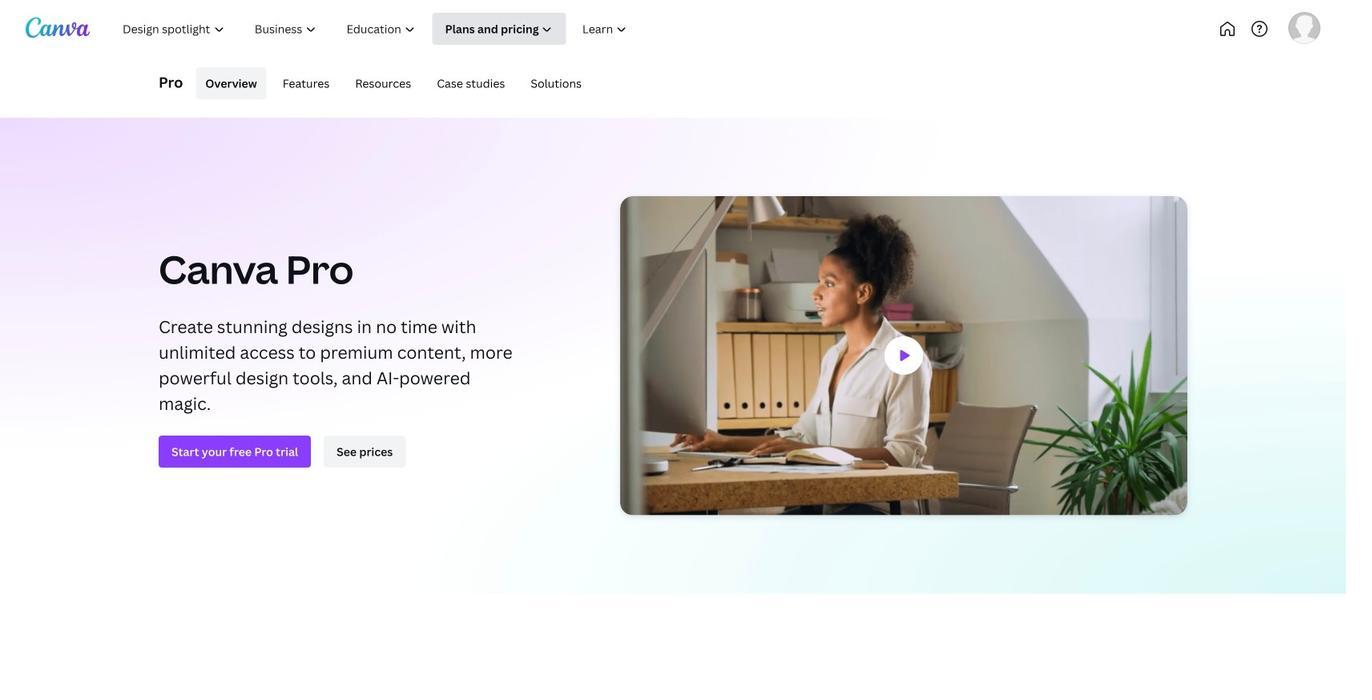 Task type: locate. For each thing, give the bounding box(es) containing it.
menu bar
[[189, 67, 591, 99]]



Task type: vqa. For each thing, say whether or not it's contained in the screenshot.
menu bar
yes



Task type: describe. For each thing, give the bounding box(es) containing it.
video shows a woman typing at a computer, and text on screen: "hey they're multi-tasker. considering upgrading to canva pro?", followed by a series of motion graphics demonstrating canva features for making a video social post. features include video background remover, magic eraser, beatsync, magic write and magic resize. video ends with line of text: "inspired to create? try canva pro for free, today" image
[[620, 196, 1187, 515]]

top level navigation element
[[109, 13, 695, 45]]



